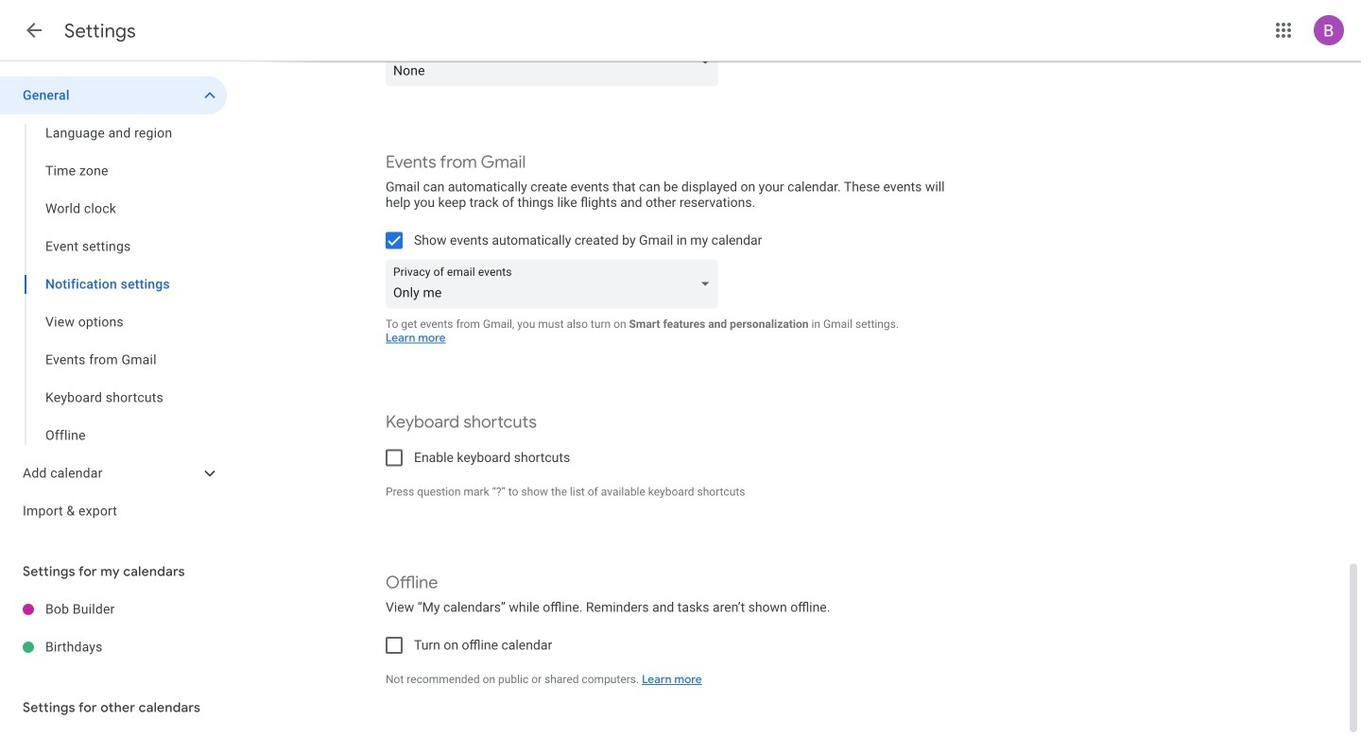 Task type: describe. For each thing, give the bounding box(es) containing it.
general tree item
[[0, 77, 227, 114]]

2 tree from the top
[[0, 591, 227, 667]]

birthdays tree item
[[0, 629, 227, 667]]

bob builder tree item
[[0, 591, 227, 629]]



Task type: locate. For each thing, give the bounding box(es) containing it.
1 vertical spatial tree
[[0, 591, 227, 667]]

group
[[0, 114, 227, 455]]

None field
[[386, 37, 726, 87], [386, 260, 726, 309], [386, 37, 726, 87], [386, 260, 726, 309]]

tree
[[0, 77, 227, 531], [0, 591, 227, 667]]

0 vertical spatial tree
[[0, 77, 227, 531]]

go back image
[[23, 19, 45, 42]]

heading
[[64, 19, 136, 43]]

1 tree from the top
[[0, 77, 227, 531]]



Task type: vqa. For each thing, say whether or not it's contained in the screenshot.
Tree to the top
yes



